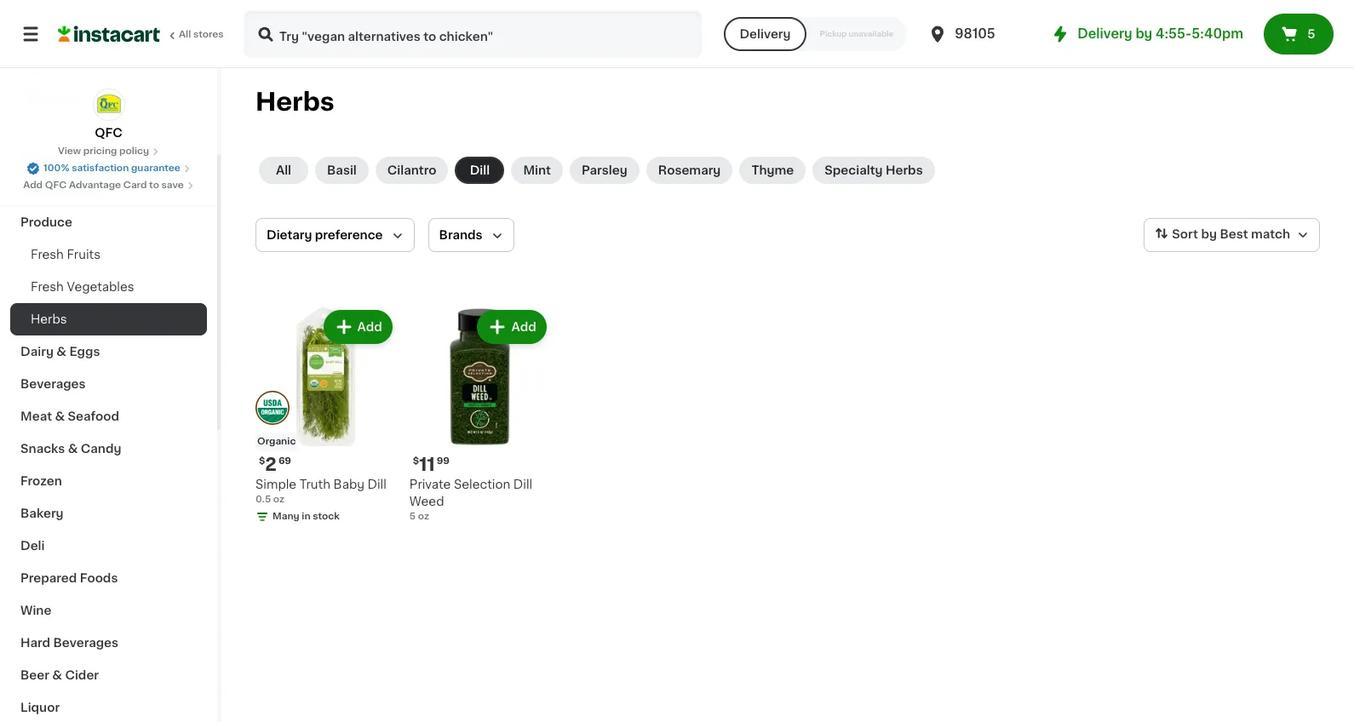 Task type: vqa. For each thing, say whether or not it's contained in the screenshot.
Sweet related to Sweet Jumbo Yellow Onions About 0.49 lb each
no



Task type: describe. For each thing, give the bounding box(es) containing it.
mint
[[523, 164, 551, 176]]

fresh fruits link
[[10, 239, 207, 271]]

qfc logo image
[[92, 89, 125, 121]]

99
[[437, 456, 450, 466]]

0.5
[[256, 495, 271, 504]]

all stores
[[179, 30, 224, 39]]

specialty herbs link
[[813, 157, 935, 184]]

1 vertical spatial herbs
[[886, 164, 923, 176]]

thanksgiving
[[20, 184, 102, 196]]

brands button
[[428, 218, 514, 252]]

recipes
[[20, 152, 70, 164]]

produce
[[20, 216, 72, 228]]

it
[[75, 57, 83, 69]]

pricing
[[83, 147, 117, 156]]

thanksgiving link
[[10, 174, 207, 206]]

dietary
[[267, 229, 312, 241]]

frozen
[[20, 475, 62, 487]]

mint link
[[511, 157, 563, 184]]

card
[[123, 181, 147, 190]]

all for all stores
[[179, 30, 191, 39]]

add for 11
[[512, 321, 536, 333]]

truth
[[300, 479, 331, 491]]

& for meat
[[55, 411, 65, 423]]

meat
[[20, 411, 52, 423]]

private selection dill weed 5 oz
[[410, 479, 533, 521]]

herbs inside 'link'
[[31, 313, 67, 325]]

fruits
[[67, 249, 101, 261]]

add button for 2
[[325, 312, 391, 342]]

dietary preference
[[267, 229, 383, 241]]

rosemary link
[[646, 157, 733, 184]]

guarantee
[[131, 164, 181, 173]]

meat & seafood link
[[10, 400, 207, 433]]

rosemary
[[658, 164, 721, 176]]

basil link
[[315, 157, 369, 184]]

$ 2 69
[[259, 456, 291, 474]]

parsley link
[[570, 157, 640, 184]]

item badge image
[[256, 391, 290, 425]]

buy it again link
[[10, 46, 207, 80]]

& for dairy
[[56, 346, 66, 358]]

weed
[[410, 496, 444, 508]]

liquor link
[[10, 692, 207, 722]]

prepared
[[20, 572, 77, 584]]

lists link
[[10, 80, 207, 114]]

deli
[[20, 540, 45, 552]]

baby
[[334, 479, 365, 491]]

herbs link
[[10, 303, 207, 336]]

satisfaction
[[72, 164, 129, 173]]

frozen link
[[10, 465, 207, 497]]

view
[[58, 147, 81, 156]]

parsley
[[582, 164, 628, 176]]

service type group
[[724, 17, 908, 51]]

fresh vegetables link
[[10, 271, 207, 303]]

many in stock
[[273, 512, 340, 521]]

sort by
[[1172, 228, 1217, 240]]

delivery by 4:55-5:40pm
[[1078, 27, 1244, 40]]

1 horizontal spatial qfc
[[95, 127, 122, 139]]

candy
[[81, 443, 121, 455]]

dairy & eggs
[[20, 346, 100, 358]]

advantage
[[69, 181, 121, 190]]

1 vertical spatial beverages
[[53, 637, 119, 649]]

cider
[[65, 670, 99, 682]]

oz for simple
[[273, 495, 285, 504]]

view pricing policy
[[58, 147, 149, 156]]

100% satisfaction guarantee button
[[26, 158, 191, 175]]

$ for 2
[[259, 456, 265, 466]]

best match
[[1220, 228, 1291, 240]]

5 inside private selection dill weed 5 oz
[[410, 512, 416, 521]]

policy
[[119, 147, 149, 156]]

thyme
[[752, 164, 794, 176]]

in
[[302, 512, 311, 521]]

delivery button
[[724, 17, 806, 51]]

69
[[278, 456, 291, 466]]

hard beverages
[[20, 637, 119, 649]]

4:55-
[[1156, 27, 1192, 40]]

view pricing policy link
[[58, 145, 159, 158]]

recipes link
[[10, 141, 207, 174]]

beer & cider
[[20, 670, 99, 682]]

0 horizontal spatial add
[[23, 181, 43, 190]]

5 button
[[1264, 14, 1334, 55]]

simple
[[256, 479, 297, 491]]



Task type: locate. For each thing, give the bounding box(es) containing it.
0 horizontal spatial delivery
[[740, 28, 791, 40]]

delivery
[[1078, 27, 1133, 40], [740, 28, 791, 40]]

$ left '99'
[[413, 456, 419, 466]]

wine link
[[10, 595, 207, 627]]

& left candy
[[68, 443, 78, 455]]

all link
[[259, 157, 308, 184]]

& right beer
[[52, 670, 62, 682]]

add for 2
[[357, 321, 382, 333]]

1 horizontal spatial add button
[[479, 312, 545, 342]]

delivery inside delivery button
[[740, 28, 791, 40]]

0 horizontal spatial product group
[[256, 307, 396, 527]]

5:40pm
[[1192, 27, 1244, 40]]

1 horizontal spatial delivery
[[1078, 27, 1133, 40]]

1 product group from the left
[[256, 307, 396, 527]]

100% satisfaction guarantee
[[44, 164, 181, 173]]

qfc
[[95, 127, 122, 139], [45, 181, 67, 190]]

oz inside simple truth baby dill 0.5 oz
[[273, 495, 285, 504]]

beverages link
[[10, 368, 207, 400]]

dill left mint link
[[470, 164, 490, 176]]

all left stores
[[179, 30, 191, 39]]

1 horizontal spatial 5
[[1308, 28, 1316, 40]]

stores
[[193, 30, 224, 39]]

hard
[[20, 637, 50, 649]]

0 horizontal spatial qfc
[[45, 181, 67, 190]]

0 horizontal spatial by
[[1136, 27, 1153, 40]]

all for all
[[276, 164, 291, 176]]

0 horizontal spatial all
[[179, 30, 191, 39]]

2 fresh from the top
[[31, 281, 64, 293]]

0 horizontal spatial herbs
[[31, 313, 67, 325]]

dill right selection
[[514, 479, 533, 491]]

herbs right specialty
[[886, 164, 923, 176]]

private
[[410, 479, 451, 491]]

product group
[[256, 307, 396, 527], [410, 307, 550, 524]]

1 horizontal spatial $
[[413, 456, 419, 466]]

dill right baby
[[368, 479, 387, 491]]

hard beverages link
[[10, 627, 207, 659]]

1 horizontal spatial herbs
[[256, 89, 334, 114]]

1 horizontal spatial by
[[1201, 228, 1217, 240]]

0 vertical spatial by
[[1136, 27, 1153, 40]]

product group containing 11
[[410, 307, 550, 524]]

& left eggs on the top left of the page
[[56, 346, 66, 358]]

by inside the delivery by 4:55-5:40pm "link"
[[1136, 27, 1153, 40]]

cilantro link
[[376, 157, 448, 184]]

qfc up view pricing policy link
[[95, 127, 122, 139]]

add
[[23, 181, 43, 190], [357, 321, 382, 333], [512, 321, 536, 333]]

2 horizontal spatial add
[[512, 321, 536, 333]]

brands
[[439, 229, 483, 241]]

1 fresh from the top
[[31, 249, 64, 261]]

specialty
[[825, 164, 883, 176]]

oz inside private selection dill weed 5 oz
[[418, 512, 429, 521]]

by
[[1136, 27, 1153, 40], [1201, 228, 1217, 240]]

& right meat on the left bottom of the page
[[55, 411, 65, 423]]

all
[[179, 30, 191, 39], [276, 164, 291, 176]]

prepared foods
[[20, 572, 118, 584]]

1 $ from the left
[[259, 456, 265, 466]]

all stores link
[[58, 10, 225, 58]]

dietary preference button
[[256, 218, 414, 252]]

basil
[[327, 164, 357, 176]]

5
[[1308, 28, 1316, 40], [410, 512, 416, 521]]

& for snacks
[[68, 443, 78, 455]]

delivery for delivery by 4:55-5:40pm
[[1078, 27, 1133, 40]]

0 horizontal spatial 5
[[410, 512, 416, 521]]

2 vertical spatial herbs
[[31, 313, 67, 325]]

product group containing 2
[[256, 307, 396, 527]]

bakery
[[20, 508, 64, 520]]

0 vertical spatial all
[[179, 30, 191, 39]]

oz down simple
[[273, 495, 285, 504]]

1 add button from the left
[[325, 312, 391, 342]]

bakery link
[[10, 497, 207, 530]]

1 horizontal spatial add
[[357, 321, 382, 333]]

add qfc advantage card to save link
[[23, 179, 194, 193]]

$ inside "$ 11 99"
[[413, 456, 419, 466]]

$
[[259, 456, 265, 466], [413, 456, 419, 466]]

$ inside the $ 2 69
[[259, 456, 265, 466]]

lists
[[48, 91, 77, 103]]

0 vertical spatial 5
[[1308, 28, 1316, 40]]

dill link
[[455, 157, 505, 184]]

snacks & candy
[[20, 443, 121, 455]]

98105
[[955, 27, 996, 40]]

0 vertical spatial oz
[[273, 495, 285, 504]]

5 inside 'button'
[[1308, 28, 1316, 40]]

preference
[[315, 229, 383, 241]]

fresh for fresh vegetables
[[31, 281, 64, 293]]

Best match Sort by field
[[1144, 218, 1320, 252]]

again
[[86, 57, 120, 69]]

delivery for delivery
[[740, 28, 791, 40]]

beer
[[20, 670, 49, 682]]

98105 button
[[928, 10, 1030, 58]]

thyme link
[[740, 157, 806, 184]]

0 horizontal spatial add button
[[325, 312, 391, 342]]

by left 4:55-
[[1136, 27, 1153, 40]]

Search field
[[245, 12, 701, 56]]

wine
[[20, 605, 51, 617]]

oz down weed at the bottom left of the page
[[418, 512, 429, 521]]

2 horizontal spatial herbs
[[886, 164, 923, 176]]

herbs up all link
[[256, 89, 334, 114]]

add qfc advantage card to save
[[23, 181, 184, 190]]

1 vertical spatial oz
[[418, 512, 429, 521]]

oz for private
[[418, 512, 429, 521]]

dairy
[[20, 346, 54, 358]]

specialty herbs
[[825, 164, 923, 176]]

buy
[[48, 57, 72, 69]]

&
[[56, 346, 66, 358], [55, 411, 65, 423], [68, 443, 78, 455], [52, 670, 62, 682]]

by for sort
[[1201, 228, 1217, 240]]

1 horizontal spatial oz
[[418, 512, 429, 521]]

fresh down produce
[[31, 249, 64, 261]]

1 vertical spatial 5
[[410, 512, 416, 521]]

1 vertical spatial qfc
[[45, 181, 67, 190]]

oz
[[273, 495, 285, 504], [418, 512, 429, 521]]

selection
[[454, 479, 511, 491]]

buy it again
[[48, 57, 120, 69]]

by inside best match sort by field
[[1201, 228, 1217, 240]]

None search field
[[244, 10, 702, 58]]

by right sort
[[1201, 228, 1217, 240]]

& for beer
[[52, 670, 62, 682]]

0 vertical spatial beverages
[[20, 378, 86, 390]]

prepared foods link
[[10, 562, 207, 595]]

fresh for fresh fruits
[[31, 249, 64, 261]]

0 horizontal spatial dill
[[368, 479, 387, 491]]

fresh fruits
[[31, 249, 101, 261]]

2 $ from the left
[[413, 456, 419, 466]]

1 vertical spatial by
[[1201, 228, 1217, 240]]

1 vertical spatial fresh
[[31, 281, 64, 293]]

dairy & eggs link
[[10, 336, 207, 368]]

simple truth baby dill 0.5 oz
[[256, 479, 387, 504]]

best
[[1220, 228, 1248, 240]]

1 horizontal spatial dill
[[470, 164, 490, 176]]

0 horizontal spatial $
[[259, 456, 265, 466]]

1 vertical spatial all
[[276, 164, 291, 176]]

dill inside private selection dill weed 5 oz
[[514, 479, 533, 491]]

all left basil link
[[276, 164, 291, 176]]

beer & cider link
[[10, 659, 207, 692]]

qfc down 100%
[[45, 181, 67, 190]]

to
[[149, 181, 159, 190]]

$ 11 99
[[413, 456, 450, 474]]

$ left 69
[[259, 456, 265, 466]]

instacart logo image
[[58, 24, 160, 44]]

0 horizontal spatial oz
[[273, 495, 285, 504]]

11
[[419, 456, 435, 474]]

beverages down the dairy & eggs
[[20, 378, 86, 390]]

eggs
[[69, 346, 100, 358]]

organic
[[257, 437, 296, 446]]

many
[[273, 512, 300, 521]]

produce link
[[10, 206, 207, 239]]

2
[[265, 456, 277, 474]]

0 vertical spatial herbs
[[256, 89, 334, 114]]

2 horizontal spatial dill
[[514, 479, 533, 491]]

fresh down the fresh fruits
[[31, 281, 64, 293]]

match
[[1251, 228, 1291, 240]]

by for delivery
[[1136, 27, 1153, 40]]

2 add button from the left
[[479, 312, 545, 342]]

liquor
[[20, 702, 60, 714]]

sort
[[1172, 228, 1199, 240]]

add button for 11
[[479, 312, 545, 342]]

add button
[[325, 312, 391, 342], [479, 312, 545, 342]]

delivery inside the delivery by 4:55-5:40pm "link"
[[1078, 27, 1133, 40]]

save
[[161, 181, 184, 190]]

seafood
[[68, 411, 119, 423]]

2 product group from the left
[[410, 307, 550, 524]]

0 vertical spatial fresh
[[31, 249, 64, 261]]

deli link
[[10, 530, 207, 562]]

1 horizontal spatial all
[[276, 164, 291, 176]]

meat & seafood
[[20, 411, 119, 423]]

herbs up the dairy & eggs
[[31, 313, 67, 325]]

beverages up cider
[[53, 637, 119, 649]]

$ for 11
[[413, 456, 419, 466]]

dill inside simple truth baby dill 0.5 oz
[[368, 479, 387, 491]]

1 horizontal spatial product group
[[410, 307, 550, 524]]

0 vertical spatial qfc
[[95, 127, 122, 139]]



